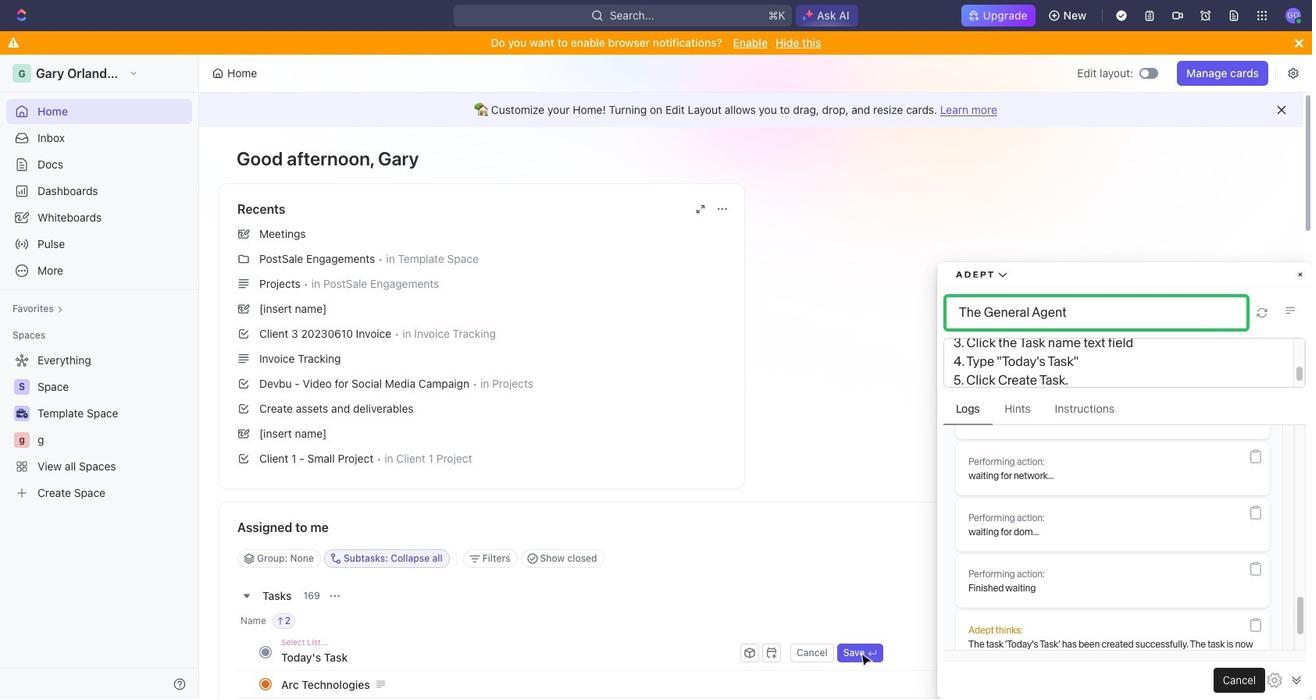 Task type: locate. For each thing, give the bounding box(es) containing it.
Search tasks... text field
[[1048, 548, 1204, 571]]

space, , element
[[14, 380, 30, 395]]

business time image
[[16, 409, 28, 419]]

alert
[[199, 93, 1304, 127]]

tree inside sidebar navigation
[[6, 348, 192, 506]]

tree
[[6, 348, 192, 506]]



Task type: vqa. For each thing, say whether or not it's contained in the screenshot.
Sidebar navigation
yes



Task type: describe. For each thing, give the bounding box(es) containing it.
gary orlando's workspace, , element
[[12, 64, 31, 83]]

g, , element
[[14, 433, 30, 448]]

sidebar navigation
[[0, 55, 202, 700]]

Task name or type '/' for commands text field
[[281, 645, 737, 670]]



